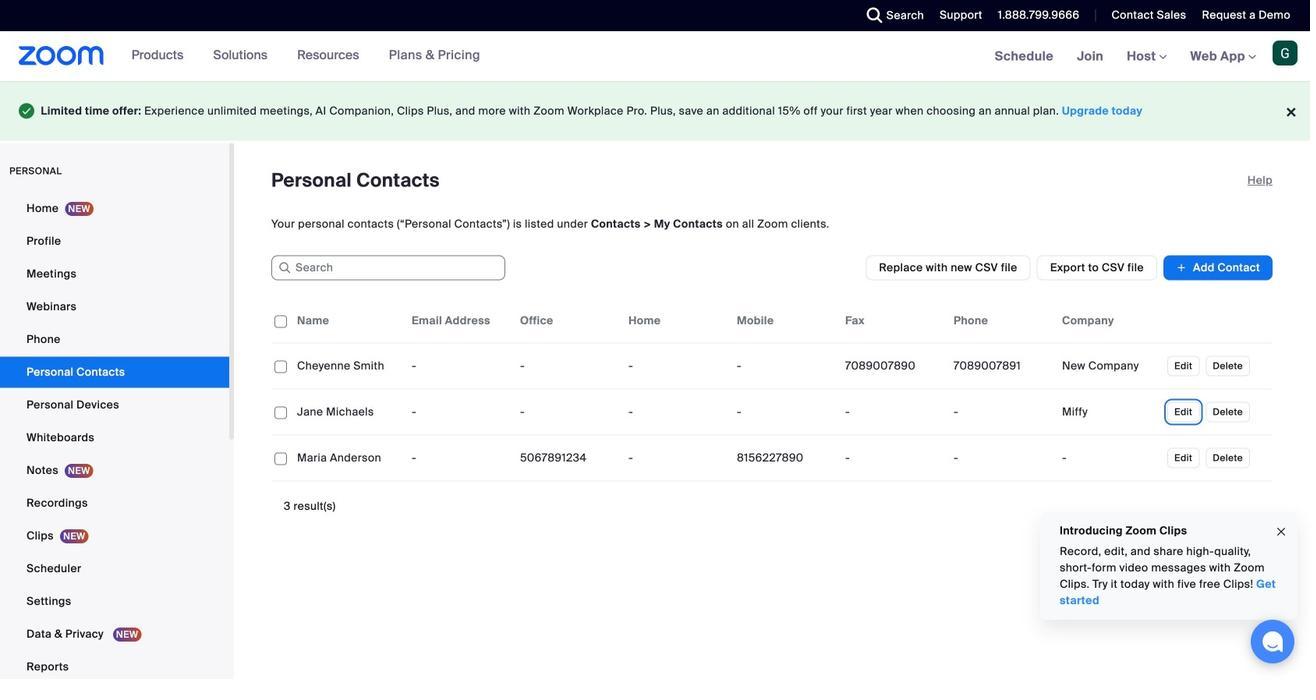 Task type: describe. For each thing, give the bounding box(es) containing it.
open chat image
[[1262, 631, 1284, 653]]

zoom logo image
[[19, 46, 104, 66]]

meetings navigation
[[983, 31, 1310, 82]]

Search Contacts Input text field
[[271, 255, 505, 280]]



Task type: locate. For each thing, give the bounding box(es) containing it.
product information navigation
[[104, 31, 492, 81]]

footer
[[0, 81, 1310, 141]]

close image
[[1275, 523, 1288, 541]]

type image
[[19, 100, 35, 122]]

banner
[[0, 31, 1310, 82]]

profile picture image
[[1273, 41, 1298, 66]]

cell
[[948, 351, 1056, 382], [1056, 351, 1164, 382], [948, 397, 1056, 428], [1056, 397, 1164, 428], [948, 443, 1056, 474], [1056, 443, 1164, 474]]

add image
[[1176, 260, 1187, 276]]

application
[[271, 299, 1273, 482]]

personal menu menu
[[0, 193, 229, 679]]



Task type: vqa. For each thing, say whether or not it's contained in the screenshot.
"PROFILE PICTURE"
yes



